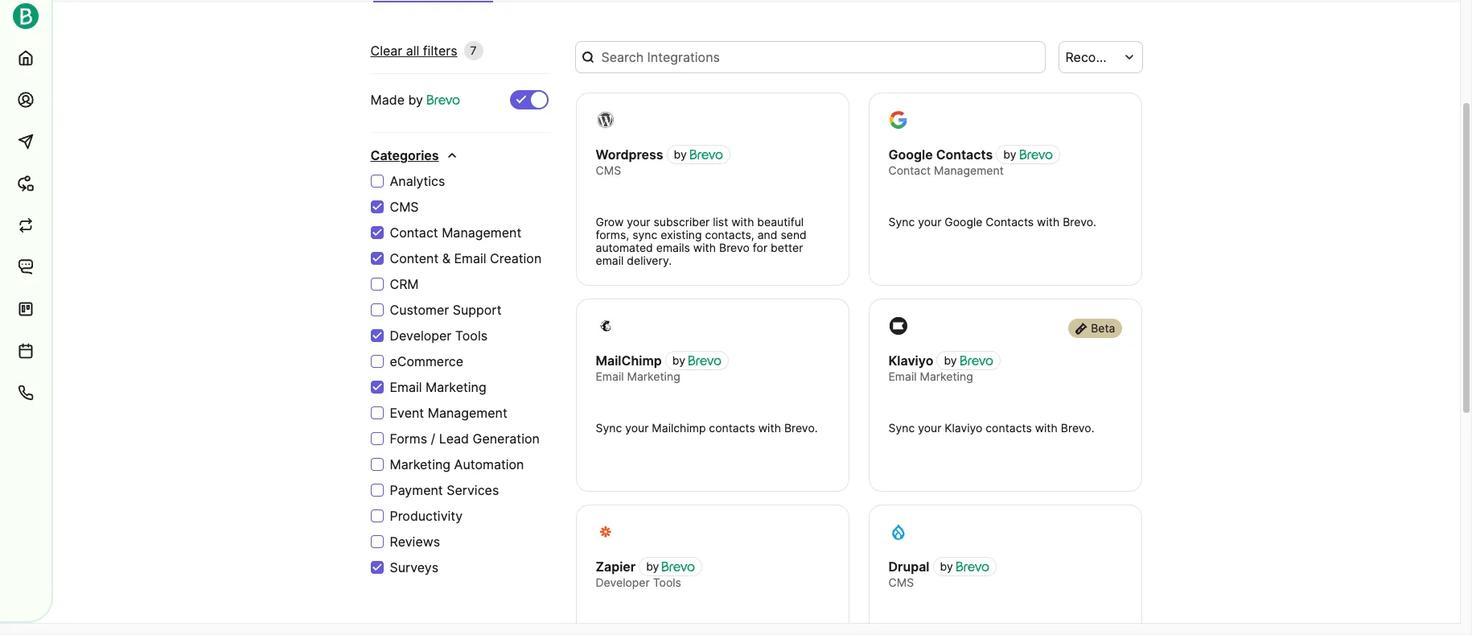 Task type: describe. For each thing, give the bounding box(es) containing it.
mailchimp
[[652, 421, 706, 435]]

and
[[758, 228, 778, 241]]

zapier logo image
[[597, 523, 614, 541]]

clear all filters link
[[371, 41, 458, 60]]

wordpress logo image
[[597, 111, 614, 129]]

7
[[470, 43, 477, 57]]

wordpress
[[596, 146, 664, 163]]

marketing up payment
[[390, 456, 451, 472]]

existing
[[661, 228, 702, 241]]

0 horizontal spatial email marketing
[[390, 379, 487, 395]]

brevo. for mailchimp
[[785, 421, 818, 435]]

customer
[[390, 302, 449, 318]]

list
[[713, 215, 729, 229]]

sync for mailchimp
[[596, 421, 622, 435]]

beta
[[1092, 321, 1116, 335]]

services
[[447, 482, 499, 498]]

surveys
[[390, 559, 439, 575]]

automation
[[454, 456, 524, 472]]

analytics
[[390, 173, 445, 189]]

brevo. for google contacts
[[1063, 215, 1097, 229]]

grow your subscriber list with beautiful forms, sync existing contacts, and send automated emails with brevo for better email delivery.
[[596, 215, 807, 267]]

email
[[596, 254, 624, 267]]

grow
[[596, 215, 624, 229]]

with for wordpress
[[732, 215, 754, 229]]

marketing up sync your klaviyo contacts with brevo.
[[920, 369, 974, 383]]

google contacts
[[889, 146, 993, 163]]

clear all filters
[[371, 43, 458, 59]]

sync for klaviyo
[[889, 421, 915, 435]]

crm
[[390, 276, 419, 292]]

marketing up event management
[[426, 379, 487, 395]]

by for mailchimp
[[673, 353, 686, 367]]

ecommerce
[[390, 353, 464, 369]]

forms
[[390, 431, 427, 447]]

1 vertical spatial management
[[442, 225, 522, 241]]

cms for wordpress
[[596, 163, 621, 177]]

brevo. for klaviyo
[[1061, 421, 1095, 435]]

your for google contacts
[[918, 215, 942, 229]]

/
[[431, 431, 436, 447]]

0 horizontal spatial klaviyo
[[889, 353, 934, 369]]

generation
[[473, 431, 540, 447]]

1 vertical spatial tools
[[653, 575, 682, 589]]

email down mailchimp
[[596, 369, 624, 383]]

automated
[[596, 241, 653, 254]]

sync your mailchimp contacts with brevo.
[[596, 421, 818, 435]]

creation
[[490, 250, 542, 266]]

payment
[[390, 482, 443, 498]]

content
[[390, 250, 439, 266]]

sync for google contacts
[[889, 215, 915, 229]]

emails
[[657, 241, 690, 254]]

sync
[[633, 228, 658, 241]]

with for mailchimp
[[759, 421, 781, 435]]

delivery.
[[627, 254, 672, 267]]

zapier
[[596, 559, 636, 575]]

&
[[442, 250, 451, 266]]

marketing automation
[[390, 456, 524, 472]]

1 vertical spatial contacts
[[986, 215, 1034, 229]]

left c25ys image
[[1075, 322, 1088, 335]]

0 horizontal spatial cms
[[390, 199, 419, 215]]

your for klaviyo
[[918, 421, 942, 435]]

sync your klaviyo contacts with brevo.
[[889, 421, 1095, 435]]

drupal
[[889, 559, 930, 575]]

by for klaviyo
[[944, 353, 957, 367]]

Search Integrations search field
[[575, 41, 1047, 73]]

by right made
[[408, 92, 423, 108]]

by for wordpress
[[674, 147, 687, 161]]

categories
[[371, 147, 439, 163]]

contacts,
[[705, 228, 755, 241]]

better
[[771, 241, 804, 254]]

drupal logo image
[[890, 523, 907, 541]]



Task type: vqa. For each thing, say whether or not it's contained in the screenshot.
Provide your email address to subscribe. For e.g abc@xyz.com at right top
no



Task type: locate. For each thing, give the bounding box(es) containing it.
developer tools
[[390, 328, 488, 344], [596, 575, 682, 589]]

management
[[934, 163, 1004, 177], [442, 225, 522, 241], [428, 405, 508, 421]]

recommended button
[[1060, 41, 1157, 73]]

0 vertical spatial contacts
[[937, 146, 993, 163]]

by up sync your klaviyo contacts with brevo.
[[944, 353, 957, 367]]

contact down the google contacts
[[889, 163, 931, 177]]

with for google contacts
[[1037, 215, 1060, 229]]

payment services
[[390, 482, 499, 498]]

klaviyo logo image
[[890, 317, 907, 335]]

email marketing
[[596, 369, 681, 383], [889, 369, 974, 383], [390, 379, 487, 395]]

customer support
[[390, 302, 502, 318]]

developer down zapier
[[596, 575, 650, 589]]

developer tools down customer support
[[390, 328, 488, 344]]

0 vertical spatial contact
[[889, 163, 931, 177]]

brevo.
[[1063, 215, 1097, 229], [785, 421, 818, 435], [1061, 421, 1095, 435]]

tab list
[[373, 0, 617, 2]]

0 horizontal spatial tools
[[455, 328, 488, 344]]

0 vertical spatial cms
[[596, 163, 621, 177]]

contact
[[889, 163, 931, 177], [390, 225, 438, 241]]

1 horizontal spatial contact management
[[889, 163, 1004, 177]]

developer
[[390, 328, 452, 344], [596, 575, 650, 589]]

1 contacts from the left
[[709, 421, 756, 435]]

0 vertical spatial developer tools
[[390, 328, 488, 344]]

categories link
[[371, 146, 458, 165]]

google down google contacts logo
[[889, 146, 933, 163]]

klaviyo
[[889, 353, 934, 369], [945, 421, 983, 435]]

cms down analytics
[[390, 199, 419, 215]]

1 horizontal spatial developer tools
[[596, 575, 682, 589]]

marketing down mailchimp
[[627, 369, 681, 383]]

1 horizontal spatial developer
[[596, 575, 650, 589]]

2 vertical spatial cms
[[889, 575, 914, 589]]

by for drupal
[[940, 559, 954, 573]]

event
[[390, 405, 424, 421]]

forms / lead generation
[[390, 431, 540, 447]]

by right mailchimp
[[673, 353, 686, 367]]

0 horizontal spatial developer
[[390, 328, 452, 344]]

1 vertical spatial contact
[[390, 225, 438, 241]]

productivity
[[390, 508, 463, 524]]

1 vertical spatial contact management
[[390, 225, 522, 241]]

contact management down the google contacts
[[889, 163, 1004, 177]]

email marketing for klaviyo
[[889, 369, 974, 383]]

sync your google contacts with brevo.
[[889, 215, 1097, 229]]

1 horizontal spatial cms
[[596, 163, 621, 177]]

forms,
[[596, 228, 630, 241]]

0 horizontal spatial contact management
[[390, 225, 522, 241]]

mailchimp
[[596, 353, 662, 369]]

tools
[[455, 328, 488, 344], [653, 575, 682, 589]]

beautiful
[[758, 215, 804, 229]]

0 horizontal spatial developer tools
[[390, 328, 488, 344]]

management up forms / lead generation at left bottom
[[428, 405, 508, 421]]

1 vertical spatial developer tools
[[596, 575, 682, 589]]

by
[[408, 92, 423, 108], [674, 147, 687, 161], [1004, 147, 1017, 161], [673, 353, 686, 367], [944, 353, 957, 367], [646, 559, 659, 573], [940, 559, 954, 573]]

reviews
[[390, 534, 440, 550]]

by for zapier
[[646, 559, 659, 573]]

by right zapier
[[646, 559, 659, 573]]

0 horizontal spatial contact
[[390, 225, 438, 241]]

contacts
[[709, 421, 756, 435], [986, 421, 1032, 435]]

made
[[371, 92, 405, 108]]

contacts for klaviyo
[[986, 421, 1032, 435]]

email up event
[[390, 379, 422, 395]]

0 vertical spatial klaviyo
[[889, 353, 934, 369]]

contacts for mailchimp
[[709, 421, 756, 435]]

clear
[[371, 43, 403, 59]]

your for mailchimp
[[625, 421, 649, 435]]

recommended
[[1066, 49, 1157, 65]]

2 contacts from the left
[[986, 421, 1032, 435]]

contact management up &
[[390, 225, 522, 241]]

cms for drupal
[[889, 575, 914, 589]]

1 vertical spatial klaviyo
[[945, 421, 983, 435]]

1 vertical spatial google
[[945, 215, 983, 229]]

email right &
[[454, 250, 487, 266]]

None checkbox
[[510, 90, 548, 109]]

email marketing down mailchimp
[[596, 369, 681, 383]]

subscriber
[[654, 215, 710, 229]]

made by
[[371, 92, 427, 108]]

lead
[[439, 431, 469, 447]]

developer down customer
[[390, 328, 452, 344]]

0 vertical spatial tools
[[455, 328, 488, 344]]

support
[[453, 302, 502, 318]]

by right wordpress
[[674, 147, 687, 161]]

contacts
[[937, 146, 993, 163], [986, 215, 1034, 229]]

with
[[732, 215, 754, 229], [1037, 215, 1060, 229], [694, 241, 716, 254], [759, 421, 781, 435], [1036, 421, 1058, 435]]

google
[[889, 146, 933, 163], [945, 215, 983, 229]]

0 vertical spatial google
[[889, 146, 933, 163]]

contact management
[[889, 163, 1004, 177], [390, 225, 522, 241]]

1 horizontal spatial tools
[[653, 575, 682, 589]]

by right the google contacts
[[1004, 147, 1017, 161]]

1 horizontal spatial email marketing
[[596, 369, 681, 383]]

by right drupal
[[940, 559, 954, 573]]

2 horizontal spatial email marketing
[[889, 369, 974, 383]]

email marketing down klaviyo logo
[[889, 369, 974, 383]]

email marketing for mailchimp
[[596, 369, 681, 383]]

cms
[[596, 163, 621, 177], [390, 199, 419, 215], [889, 575, 914, 589]]

google contacts logo image
[[890, 111, 907, 129]]

0 vertical spatial contact management
[[889, 163, 1004, 177]]

mailchimp logo image
[[597, 317, 614, 335]]

email down klaviyo logo
[[889, 369, 917, 383]]

event management
[[390, 405, 508, 421]]

with for klaviyo
[[1036, 421, 1058, 435]]

content & email creation
[[390, 250, 542, 266]]

your for wordpress
[[627, 215, 651, 229]]

by for google contacts
[[1004, 147, 1017, 161]]

developer tools down zapier
[[596, 575, 682, 589]]

management up "content & email creation"
[[442, 225, 522, 241]]

for
[[753, 241, 768, 254]]

sync
[[889, 215, 915, 229], [596, 421, 622, 435], [889, 421, 915, 435]]

0 horizontal spatial contacts
[[709, 421, 756, 435]]

1 horizontal spatial contacts
[[986, 421, 1032, 435]]

1 horizontal spatial google
[[945, 215, 983, 229]]

1 vertical spatial cms
[[390, 199, 419, 215]]

0 vertical spatial developer
[[390, 328, 452, 344]]

cms down wordpress
[[596, 163, 621, 177]]

send
[[781, 228, 807, 241]]

2 vertical spatial management
[[428, 405, 508, 421]]

0 horizontal spatial google
[[889, 146, 933, 163]]

1 horizontal spatial contact
[[889, 163, 931, 177]]

1 vertical spatial developer
[[596, 575, 650, 589]]

management down the google contacts
[[934, 163, 1004, 177]]

your
[[627, 215, 651, 229], [918, 215, 942, 229], [625, 421, 649, 435], [918, 421, 942, 435]]

cms down drupal
[[889, 575, 914, 589]]

contact up content
[[390, 225, 438, 241]]

marketing
[[627, 369, 681, 383], [920, 369, 974, 383], [426, 379, 487, 395], [390, 456, 451, 472]]

your inside grow your subscriber list with beautiful forms, sync existing contacts, and send automated emails with brevo for better email delivery.
[[627, 215, 651, 229]]

2 horizontal spatial cms
[[889, 575, 914, 589]]

email
[[454, 250, 487, 266], [596, 369, 624, 383], [889, 369, 917, 383], [390, 379, 422, 395]]

1 horizontal spatial klaviyo
[[945, 421, 983, 435]]

email marketing up event management
[[390, 379, 487, 395]]

filters
[[423, 43, 458, 59]]

brevo
[[720, 241, 750, 254]]

0 vertical spatial management
[[934, 163, 1004, 177]]

google down the google contacts
[[945, 215, 983, 229]]

all
[[406, 43, 420, 59]]



